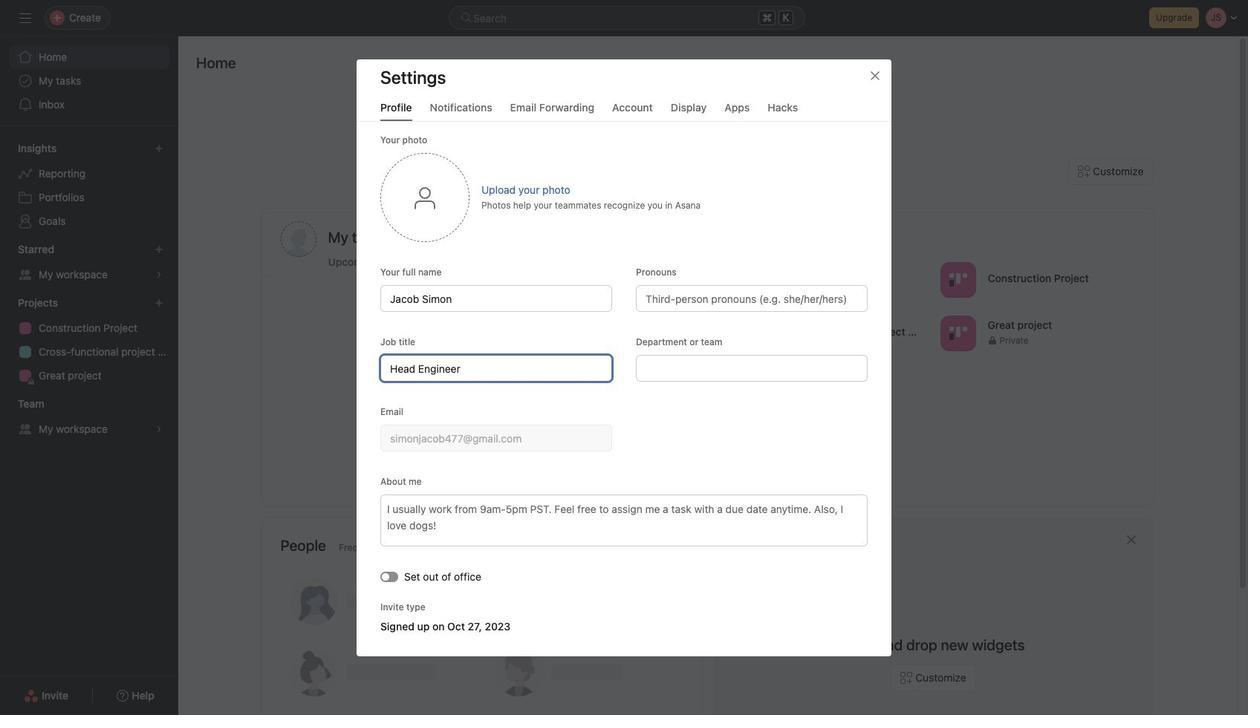 Task type: vqa. For each thing, say whether or not it's contained in the screenshot.
Projects element
yes



Task type: describe. For each thing, give the bounding box(es) containing it.
1 board image from the top
[[949, 271, 967, 289]]

teams element
[[0, 391, 178, 445]]

starred element
[[0, 236, 178, 290]]

global element
[[0, 36, 178, 126]]

Third-person pronouns (e.g. she/her/hers) text field
[[636, 285, 868, 312]]

hide sidebar image
[[19, 12, 31, 24]]

insights element
[[0, 135, 178, 236]]



Task type: locate. For each thing, give the bounding box(es) containing it.
close image
[[870, 70, 882, 81]]

switch
[[381, 572, 398, 582]]

add profile photo image
[[281, 222, 316, 257]]

dismiss image
[[1126, 534, 1138, 546]]

2 board image from the top
[[949, 324, 967, 342]]

I usually work from 9am-5pm PST. Feel free to assign me a task with a due date anytime. Also, I love dogs! text field
[[381, 495, 868, 547]]

0 vertical spatial board image
[[949, 271, 967, 289]]

None text field
[[381, 285, 613, 312], [381, 355, 613, 382], [381, 285, 613, 312], [381, 355, 613, 382]]

board image
[[949, 271, 967, 289], [949, 324, 967, 342]]

None text field
[[636, 355, 868, 382], [381, 425, 613, 452], [636, 355, 868, 382], [381, 425, 613, 452]]

1 vertical spatial board image
[[949, 324, 967, 342]]

projects element
[[0, 290, 178, 391]]



